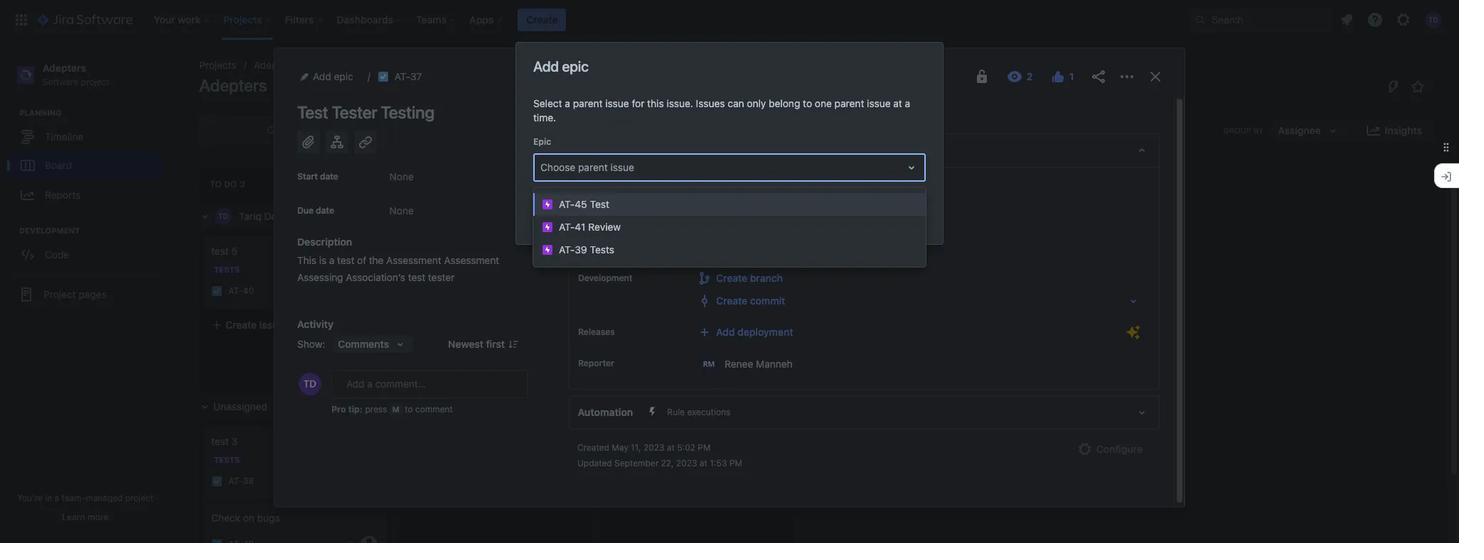 Task type: describe. For each thing, give the bounding box(es) containing it.
test tester testing dialog
[[274, 48, 1185, 510]]

search image
[[1195, 14, 1206, 25]]

this
[[647, 97, 664, 110]]

create for create
[[526, 13, 558, 25]]

pro tip: press m to comment
[[331, 405, 453, 415]]

cancel
[[885, 210, 917, 222]]

at-37 link inside test tester testing dialog
[[395, 68, 422, 85]]

may
[[612, 443, 628, 454]]

to inside test tester testing dialog
[[405, 405, 413, 415]]

37 inside test tester testing dialog
[[410, 70, 422, 82]]

can
[[728, 97, 744, 110]]

adepters software project
[[43, 62, 109, 87]]

2 vertical spatial test
[[412, 245, 431, 257]]

at-40
[[228, 286, 254, 297]]

newest
[[448, 338, 483, 351]]

development group
[[7, 226, 170, 274]]

1 vertical spatial test tester testing
[[412, 245, 498, 257]]

more
[[88, 513, 109, 523]]

reporter
[[578, 358, 614, 369]]

issues
[[696, 97, 725, 110]]

automation element
[[569, 396, 1160, 430]]

project inside adepters software project
[[81, 77, 109, 87]]

create issue button
[[203, 313, 388, 338]]

in
[[45, 493, 52, 504]]

assignee: tariq douglas image right highest image
[[561, 269, 578, 286]]

issues for see all done issues
[[719, 463, 749, 475]]

on
[[243, 513, 254, 525]]

epic
[[562, 58, 589, 75]]

39
[[575, 244, 587, 256]]

see all done issues link
[[635, 461, 757, 478]]

choose
[[540, 161, 575, 174]]

rule executions
[[668, 407, 731, 418]]

at- inside test tester testing dialog
[[395, 70, 410, 82]]

1 vertical spatial at
[[667, 443, 675, 454]]

project pages link
[[6, 281, 165, 309]]

insights image
[[1365, 122, 1382, 139]]

one
[[815, 97, 832, 110]]

planning group
[[7, 108, 170, 216]]

newest first
[[448, 338, 505, 351]]

task image for test tester testing
[[412, 335, 423, 347]]

5:02
[[677, 443, 695, 454]]

development
[[19, 226, 80, 236]]

review
[[588, 221, 621, 233]]

press
[[365, 405, 387, 415]]

project pages
[[43, 289, 107, 301]]

adepters inside adepters software project
[[43, 62, 86, 74]]

insights
[[1385, 124, 1422, 137]]

issue inside button
[[259, 319, 284, 331]]

check on bugs
[[211, 513, 280, 525]]

none for description
[[389, 205, 414, 217]]

automations menu button icon image
[[1385, 78, 1402, 95]]

adepters link
[[254, 57, 295, 74]]

0 horizontal spatial done
[[611, 179, 635, 190]]

at-38 link
[[228, 476, 254, 488]]

do
[[224, 179, 237, 190]]

learn more button
[[62, 513, 109, 524]]

0 horizontal spatial pm
[[698, 443, 711, 454]]

labels
[[578, 210, 605, 221]]

description this is a test of the assessment assessment assessing association's test tester
[[297, 236, 502, 284]]

in
[[410, 179, 419, 190]]

a right select
[[565, 97, 570, 110]]

at-49
[[429, 336, 455, 346]]

1 horizontal spatial project
[[125, 493, 154, 504]]

1 horizontal spatial at-37 link
[[429, 272, 454, 284]]

select
[[533, 97, 562, 110]]

at inside the select a parent issue for this issue. issues can only belong to one parent issue at a time.
[[893, 97, 902, 110]]

issue left for
[[605, 97, 629, 110]]

add epic dialog
[[516, 43, 943, 245]]

start
[[297, 171, 318, 182]]

due date
[[297, 206, 334, 216]]

test left of
[[337, 255, 354, 267]]

create for create issue
[[225, 319, 257, 331]]

comment
[[415, 405, 453, 415]]

association's
[[346, 272, 405, 284]]

see all done issues
[[658, 463, 749, 475]]

3 for unassigned 3 issues
[[273, 401, 279, 413]]

to inside the select a parent issue for this issue. issues can only belong to one parent issue at a time.
[[803, 97, 812, 110]]

1 assessment from the left
[[386, 255, 441, 267]]

add epic
[[533, 58, 589, 75]]

assignee: tariq douglas image for at-49
[[561, 332, 578, 350]]

see
[[658, 463, 676, 475]]

test down unassigned
[[211, 436, 229, 448]]

learn
[[62, 513, 85, 523]]

to do element
[[210, 179, 248, 190]]

38
[[243, 477, 254, 487]]

activity
[[297, 319, 333, 331]]

rule
[[668, 407, 685, 418]]

managed
[[86, 493, 123, 504]]

for
[[632, 97, 645, 110]]

adepters down projects link at the left
[[199, 75, 267, 95]]

assignee: tariq douglas image for at-40
[[361, 283, 378, 300]]

highest image
[[345, 540, 356, 544]]

tester
[[428, 272, 455, 284]]

to
[[210, 179, 222, 190]]

in progress
[[410, 179, 468, 190]]

Add a comment… field
[[331, 370, 528, 399]]

epic image for at-45 test
[[542, 199, 553, 210]]

highest image
[[545, 272, 557, 284]]

test 3
[[211, 436, 238, 448]]

star adepters image
[[1409, 78, 1426, 95]]

project
[[43, 289, 76, 301]]

none text field inside add epic dialog
[[540, 161, 543, 175]]

test tester testing inside dialog
[[297, 102, 435, 122]]

add a child issue image
[[329, 134, 346, 151]]

show:
[[297, 338, 325, 351]]

5
[[231, 245, 238, 257]]

2 horizontal spatial test
[[590, 198, 609, 210]]

this
[[297, 255, 316, 267]]

parent down details
[[578, 161, 608, 174]]

task image for at-40
[[211, 286, 223, 297]]

a up details element
[[905, 97, 910, 110]]

projects
[[199, 59, 237, 71]]

create banner
[[0, 0, 1459, 40]]

team-
[[62, 493, 86, 504]]

test left tester
[[408, 272, 425, 284]]

epic image for at-41 review
[[542, 222, 553, 233]]

2 assessment from the left
[[444, 255, 499, 267]]

0 horizontal spatial issues
[[282, 401, 311, 413]]

open image
[[903, 159, 920, 176]]

1 vertical spatial 2023
[[676, 459, 697, 469]]

newest first image
[[508, 339, 519, 351]]

group
[[1223, 126, 1251, 135]]

close image
[[1147, 68, 1164, 85]]

start date
[[297, 171, 338, 182]]

1 horizontal spatial tester
[[434, 245, 462, 257]]

test 5
[[211, 245, 238, 257]]



Task type: vqa. For each thing, say whether or not it's contained in the screenshot.


Task type: locate. For each thing, give the bounding box(es) containing it.
pm right 5:02
[[698, 443, 711, 454]]

None text field
[[540, 161, 543, 175]]

task image left at-38 link
[[211, 476, 223, 488]]

0 horizontal spatial create
[[225, 319, 257, 331]]

all
[[678, 463, 689, 475]]

to right 'm'
[[405, 405, 413, 415]]

updated
[[577, 459, 612, 469]]

board
[[45, 159, 72, 171]]

date for start date
[[320, 171, 338, 182]]

adepters
[[254, 59, 295, 71], [43, 62, 86, 74], [199, 75, 267, 95]]

0 horizontal spatial to
[[405, 405, 413, 415]]

epic image left 41
[[542, 222, 553, 233]]

0 vertical spatial 3
[[307, 210, 313, 223]]

37
[[410, 70, 422, 82], [443, 273, 454, 283]]

issues
[[316, 210, 345, 223], [282, 401, 311, 413], [719, 463, 749, 475]]

automation
[[578, 407, 633, 419]]

at-37
[[395, 70, 422, 82], [429, 273, 454, 283]]

a
[[565, 97, 570, 110], [905, 97, 910, 110], [329, 255, 334, 267], [54, 493, 59, 504]]

at-37 for at-37 link inside test tester testing dialog
[[395, 70, 422, 82]]

2 vertical spatial task image
[[211, 540, 223, 544]]

at
[[893, 97, 902, 110], [667, 443, 675, 454], [700, 459, 707, 469]]

unassigned
[[213, 401, 267, 413]]

2 horizontal spatial 3
[[307, 210, 313, 223]]

task image for at-37
[[412, 272, 423, 284]]

0 vertical spatial test tester testing
[[297, 102, 435, 122]]

issue up assignee
[[610, 161, 634, 174]]

at up details element
[[893, 97, 902, 110]]

issue up details element
[[867, 97, 891, 110]]

test up attach image
[[297, 102, 328, 122]]

done down choose parent issue
[[611, 179, 635, 190]]

by
[[1254, 126, 1264, 135]]

date right start
[[320, 171, 338, 182]]

parent right one
[[835, 97, 864, 110]]

software
[[43, 77, 79, 87]]

1 horizontal spatial test
[[412, 245, 431, 257]]

task image left tester
[[412, 272, 423, 284]]

reports link
[[7, 180, 164, 211]]

test tester testing
[[297, 102, 435, 122], [412, 245, 498, 257]]

douglas
[[264, 210, 302, 223]]

2023 down 5:02
[[676, 459, 697, 469]]

1 horizontal spatial 2023
[[676, 459, 697, 469]]

49
[[443, 336, 455, 346]]

at-39 tests
[[559, 244, 614, 256]]

create inside create issue button
[[225, 319, 257, 331]]

reports
[[45, 189, 81, 201]]

1 vertical spatial testing
[[465, 245, 498, 257]]

to
[[803, 97, 812, 110], [405, 405, 413, 415]]

tariq
[[239, 210, 261, 223]]

jira software image
[[37, 11, 132, 28], [37, 11, 132, 28]]

1 vertical spatial 37
[[443, 273, 454, 283]]

0 vertical spatial done
[[611, 179, 635, 190]]

at-37 inside test tester testing dialog
[[395, 70, 422, 82]]

cancel button
[[876, 205, 926, 228]]

at left 1:53
[[700, 459, 707, 469]]

issue.
[[667, 97, 693, 110]]

tests
[[590, 244, 614, 256]]

1 vertical spatial task image
[[211, 286, 223, 297]]

0 horizontal spatial task image
[[211, 286, 223, 297]]

board link
[[7, 152, 164, 180]]

details element
[[569, 134, 1160, 168]]

0 vertical spatial at
[[893, 97, 902, 110]]

1 horizontal spatial task image
[[412, 272, 423, 284]]

created
[[577, 443, 609, 454]]

tester up tester
[[434, 245, 462, 257]]

test up tester
[[412, 245, 431, 257]]

task image down check
[[211, 540, 223, 544]]

pm
[[698, 443, 711, 454], [729, 459, 742, 469]]

0 vertical spatial to
[[803, 97, 812, 110]]

2 horizontal spatial issues
[[719, 463, 749, 475]]

adepters right projects at the left
[[254, 59, 295, 71]]

3
[[307, 210, 313, 223], [273, 401, 279, 413], [231, 436, 238, 448]]

task image
[[412, 272, 423, 284], [211, 286, 223, 297]]

pm right 1:53
[[729, 459, 742, 469]]

development
[[578, 273, 632, 284]]

epic image
[[542, 199, 553, 210], [542, 222, 553, 233], [542, 245, 553, 256]]

0 vertical spatial project
[[81, 77, 109, 87]]

2023 right 11,
[[643, 443, 664, 454]]

task image for test 3
[[211, 540, 223, 544]]

2 vertical spatial at
[[700, 459, 707, 469]]

bugs
[[257, 513, 280, 525]]

0 vertical spatial issues
[[316, 210, 345, 223]]

at-49 link
[[429, 335, 455, 347]]

at-38
[[228, 477, 254, 487]]

code link
[[7, 241, 164, 270]]

a inside description this is a test of the assessment assessment assessing association's test tester
[[329, 255, 334, 267]]

m
[[392, 405, 400, 415]]

0 horizontal spatial tester
[[332, 102, 377, 122]]

0 vertical spatial create
[[526, 13, 558, 25]]

unassigned image
[[561, 460, 578, 477]]

1 horizontal spatial 37
[[443, 273, 454, 283]]

0 vertical spatial 37
[[410, 70, 422, 82]]

0 vertical spatial at-37 link
[[395, 68, 422, 85]]

test
[[211, 245, 229, 257], [337, 255, 354, 267], [408, 272, 425, 284], [211, 436, 229, 448]]

3 right douglas
[[307, 210, 313, 223]]

progress
[[421, 179, 468, 190]]

epic
[[533, 137, 551, 147]]

date right due
[[316, 206, 334, 216]]

1 vertical spatial 3
[[273, 401, 279, 413]]

assignee: tariq douglas image down the
[[361, 283, 378, 300]]

task image left the at-40 link
[[211, 286, 223, 297]]

0 horizontal spatial at-37
[[395, 70, 422, 82]]

first
[[486, 338, 505, 351]]

belong
[[769, 97, 800, 110]]

at left 5:02
[[667, 443, 675, 454]]

1 vertical spatial tester
[[434, 245, 462, 257]]

1 horizontal spatial issues
[[316, 210, 345, 223]]

none
[[389, 171, 414, 183], [389, 205, 414, 217], [699, 210, 723, 222]]

0 vertical spatial date
[[320, 171, 338, 182]]

epic image left 45
[[542, 199, 553, 210]]

assessment
[[386, 255, 441, 267], [444, 255, 499, 267]]

tariq douglas image
[[296, 119, 319, 142]]

at-37 for the rightmost at-37 link
[[429, 273, 454, 283]]

0 vertical spatial test
[[297, 102, 328, 122]]

testing inside test tester testing dialog
[[381, 102, 435, 122]]

1 vertical spatial test
[[590, 198, 609, 210]]

test tester testing up tester
[[412, 245, 498, 257]]

1 vertical spatial at-37
[[429, 273, 454, 283]]

assignee: tariq douglas image up reporter
[[561, 332, 578, 350]]

september
[[614, 459, 659, 469]]

0 horizontal spatial 37
[[410, 70, 422, 82]]

primary element
[[9, 0, 1189, 39]]

test left 5
[[211, 245, 229, 257]]

0 horizontal spatial project
[[81, 77, 109, 87]]

1 horizontal spatial testing
[[465, 245, 498, 257]]

test tester testing up the add a child issue icon
[[297, 102, 435, 122]]

2 horizontal spatial at
[[893, 97, 902, 110]]

issues down profile image of tariq douglas
[[282, 401, 311, 413]]

assignee: tariq douglas image
[[561, 269, 578, 286], [361, 283, 378, 300], [561, 332, 578, 350]]

create issue
[[225, 319, 284, 331]]

1 vertical spatial task image
[[211, 476, 223, 488]]

group by
[[1223, 126, 1264, 135]]

0 vertical spatial testing
[[381, 102, 435, 122]]

1 epic image from the top
[[542, 199, 553, 210]]

unassigned 3 issues
[[213, 401, 311, 413]]

a right is
[[329, 255, 334, 267]]

1 horizontal spatial pm
[[729, 459, 742, 469]]

3 epic image from the top
[[542, 245, 553, 256]]

1 vertical spatial epic image
[[542, 222, 553, 233]]

45
[[575, 198, 587, 210]]

tester up the add a child issue icon
[[332, 102, 377, 122]]

40
[[243, 286, 254, 297]]

tester inside dialog
[[332, 102, 377, 122]]

issues right all
[[719, 463, 749, 475]]

1 vertical spatial done
[[692, 463, 716, 475]]

create button
[[518, 8, 566, 31]]

adepters up the software
[[43, 62, 86, 74]]

tester
[[332, 102, 377, 122], [434, 245, 462, 257]]

0 horizontal spatial 3
[[231, 436, 238, 448]]

0 horizontal spatial test
[[297, 102, 328, 122]]

time.
[[533, 112, 556, 124]]

no restrictions image
[[973, 68, 991, 85]]

assignee
[[578, 179, 616, 190]]

create down the at-40 link
[[225, 319, 257, 331]]

1 vertical spatial project
[[125, 493, 154, 504]]

1 vertical spatial to
[[405, 405, 413, 415]]

add
[[533, 58, 559, 75]]

1 horizontal spatial at-37
[[429, 273, 454, 283]]

profile image of tariq douglas image
[[299, 373, 321, 396]]

0 horizontal spatial at
[[667, 443, 675, 454]]

3 for test 3
[[231, 436, 238, 448]]

project right the software
[[81, 77, 109, 87]]

0 vertical spatial 2023
[[643, 443, 664, 454]]

priority
[[578, 242, 608, 252]]

1 horizontal spatial at
[[700, 459, 707, 469]]

1 horizontal spatial done
[[692, 463, 716, 475]]

0 vertical spatial epic image
[[542, 199, 553, 210]]

at-45 test
[[559, 198, 609, 210]]

0 vertical spatial pm
[[698, 443, 711, 454]]

issues for tariq douglas 3 issues
[[316, 210, 345, 223]]

1 horizontal spatial create
[[526, 13, 558, 25]]

0 horizontal spatial 2023
[[643, 443, 664, 454]]

1 vertical spatial pm
[[729, 459, 742, 469]]

is
[[319, 255, 326, 267]]

projects link
[[199, 57, 237, 74]]

learn more
[[62, 513, 109, 523]]

epic image for at-39 tests
[[542, 245, 553, 256]]

1 vertical spatial create
[[225, 319, 257, 331]]

date for due date
[[316, 206, 334, 216]]

created may 11, 2023 at 5:02 pm updated september 22, 2023 at 1:53 pm
[[577, 443, 742, 469]]

0 horizontal spatial assessment
[[386, 255, 441, 267]]

11,
[[631, 443, 641, 454]]

0 vertical spatial task image
[[412, 272, 423, 284]]

2 vertical spatial 3
[[231, 436, 238, 448]]

0 vertical spatial tester
[[332, 102, 377, 122]]

tariq douglas 3 issues
[[239, 210, 345, 223]]

0 vertical spatial task image
[[412, 335, 423, 347]]

1 horizontal spatial 3
[[273, 401, 279, 413]]

releases
[[578, 327, 615, 338]]

at-41 review
[[559, 221, 621, 233]]

2 epic image from the top
[[542, 222, 553, 233]]

0 horizontal spatial at-37 link
[[395, 68, 422, 85]]

select a parent issue for this issue. issues can only belong to one parent issue at a time.
[[533, 97, 910, 124]]

1 vertical spatial issues
[[282, 401, 311, 413]]

of
[[357, 255, 366, 267]]

create up add
[[526, 13, 558, 25]]

22,
[[661, 459, 674, 469]]

to left one
[[803, 97, 812, 110]]

0 horizontal spatial testing
[[381, 102, 435, 122]]

at-37 link
[[395, 68, 422, 85], [429, 272, 454, 284]]

1 vertical spatial at-37 link
[[429, 272, 454, 284]]

timeline
[[45, 131, 83, 143]]

0 vertical spatial at-37
[[395, 70, 422, 82]]

attach image
[[300, 134, 317, 151]]

test right 45
[[590, 198, 609, 210]]

none for priority
[[699, 210, 723, 222]]

a right the 'in'
[[54, 493, 59, 504]]

done right all
[[692, 463, 716, 475]]

insights button
[[1356, 119, 1431, 142]]

the
[[369, 255, 384, 267]]

pages
[[79, 289, 107, 301]]

Search this board text field
[[201, 118, 266, 144]]

pro
[[331, 405, 346, 415]]

details
[[578, 144, 611, 156]]

1 horizontal spatial to
[[803, 97, 812, 110]]

choose parent issue
[[540, 161, 634, 174]]

create inside create 'button'
[[526, 13, 558, 25]]

issues right due
[[316, 210, 345, 223]]

project right the managed at the left
[[125, 493, 154, 504]]

1 vertical spatial date
[[316, 206, 334, 216]]

issue left activity
[[259, 319, 284, 331]]

1 horizontal spatial assessment
[[444, 255, 499, 267]]

at-
[[395, 70, 410, 82], [559, 198, 575, 210], [559, 221, 575, 233], [559, 244, 575, 256], [429, 273, 443, 283], [228, 286, 243, 297], [429, 336, 443, 346], [228, 477, 243, 487]]

2 vertical spatial issues
[[719, 463, 749, 475]]

you're
[[17, 493, 43, 504]]

assessing
[[297, 272, 343, 284]]

2 vertical spatial epic image
[[542, 245, 553, 256]]

task image
[[412, 335, 423, 347], [211, 476, 223, 488], [211, 540, 223, 544]]

3 right unassigned
[[273, 401, 279, 413]]

tip:
[[348, 405, 363, 415]]

epic image up highest image
[[542, 245, 553, 256]]

test inside dialog
[[297, 102, 328, 122]]

1:53
[[710, 459, 727, 469]]

to do
[[210, 179, 237, 190]]

Search field
[[1189, 8, 1331, 31]]

parent down the epic
[[573, 97, 603, 110]]

3 down unassigned
[[231, 436, 238, 448]]

task image left at-49 link
[[412, 335, 423, 347]]

41
[[575, 221, 585, 233]]

due
[[297, 206, 314, 216]]



